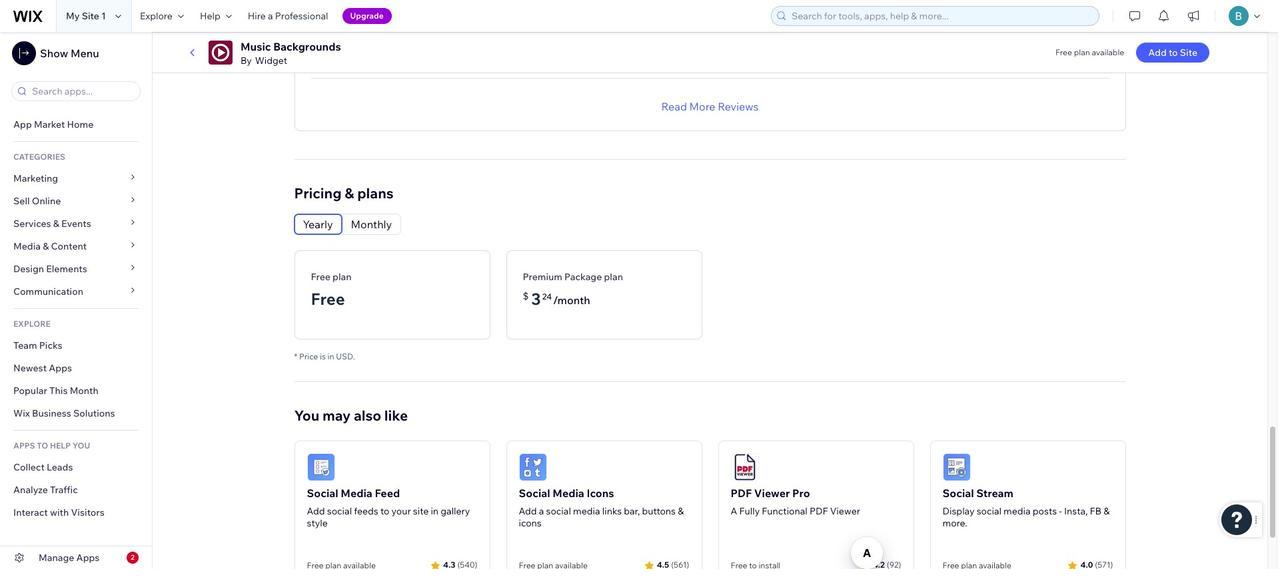 Task type: vqa. For each thing, say whether or not it's contained in the screenshot.


Task type: locate. For each thing, give the bounding box(es) containing it.
to left your
[[381, 506, 390, 518]]

plan
[[1074, 47, 1090, 57], [333, 271, 352, 283], [604, 271, 623, 283]]

0 vertical spatial viewer
[[754, 487, 790, 500]]

2 horizontal spatial social
[[943, 487, 974, 500]]

stream
[[977, 487, 1014, 500]]

events
[[61, 218, 91, 230]]

0 vertical spatial a
[[268, 10, 273, 22]]

&
[[345, 184, 354, 202], [53, 218, 59, 230], [43, 241, 49, 253], [678, 506, 684, 518], [1104, 506, 1110, 518]]

1 vertical spatial to
[[381, 506, 390, 518]]

like
[[385, 407, 408, 424]]

leads
[[47, 462, 73, 474]]

2 horizontal spatial plan
[[1074, 47, 1090, 57]]

media inside sidebar element
[[13, 241, 41, 253]]

media up "feeds"
[[341, 487, 373, 500]]

social inside social stream display social media posts - insta, fb & more.
[[977, 506, 1002, 518]]

add right available
[[1149, 47, 1167, 59]]

social
[[327, 506, 352, 518], [546, 506, 571, 518], [977, 506, 1002, 518]]

this
[[49, 385, 68, 397]]

1 horizontal spatial pdf
[[810, 506, 828, 518]]

1 social from the left
[[327, 506, 352, 518]]

apps right manage
[[76, 553, 100, 565]]

* price is in usd.
[[294, 352, 355, 362]]

music backgrounds logo image
[[209, 41, 233, 65]]

1 horizontal spatial media
[[1004, 506, 1031, 518]]

& inside media & content link
[[43, 241, 49, 253]]

package
[[565, 271, 602, 283]]

1 media from the left
[[573, 506, 600, 518]]

hire
[[248, 10, 266, 22]]

icons
[[519, 518, 542, 530]]

show
[[40, 47, 68, 60]]

0 vertical spatial apps
[[49, 363, 72, 375]]

0 horizontal spatial apps
[[49, 363, 72, 375]]

social inside social media icons add a social media links bar, buttons & icons
[[519, 487, 550, 500]]

free down helpful button on the top of page
[[1056, 47, 1073, 57]]

media up design at the left top
[[13, 241, 41, 253]]

0 horizontal spatial social
[[307, 487, 338, 500]]

2 social from the left
[[546, 506, 571, 518]]

fb
[[1090, 506, 1102, 518]]

social down social media feed logo
[[307, 487, 338, 500]]

pdf viewer pro a fully functional pdf viewer
[[731, 487, 861, 518]]

add to site button
[[1137, 43, 1210, 63]]

my site 1
[[66, 10, 106, 22]]

marketing link
[[0, 167, 152, 190]]

help
[[200, 10, 220, 22]]

a down "social media icons logo"
[[539, 506, 544, 518]]

0 horizontal spatial social
[[327, 506, 352, 518]]

0 horizontal spatial media
[[13, 241, 41, 253]]

0 vertical spatial site
[[82, 10, 99, 22]]

manage apps
[[39, 553, 100, 565]]

free down "yearly"
[[311, 271, 331, 283]]

1 horizontal spatial plan
[[604, 271, 623, 283]]

to right available
[[1169, 47, 1178, 59]]

wix business solutions
[[13, 408, 115, 420]]

social inside "social media feed add social feeds to your site in gallery style"
[[307, 487, 338, 500]]

1 vertical spatial a
[[539, 506, 544, 518]]

add inside social media icons add a social media links bar, buttons & icons
[[519, 506, 537, 518]]

in right site
[[431, 506, 439, 518]]

by
[[241, 55, 252, 67]]

& left content
[[43, 241, 49, 253]]

show menu button
[[12, 41, 99, 65]]

more
[[690, 100, 716, 113]]

/month
[[553, 294, 591, 307]]

1 horizontal spatial a
[[539, 506, 544, 518]]

media inside "social media feed add social feeds to your site in gallery style"
[[341, 487, 373, 500]]

add down "social media icons logo"
[[519, 506, 537, 518]]

analyze
[[13, 485, 48, 497]]

communication
[[13, 286, 85, 298]]

social inside social media icons add a social media links bar, buttons & icons
[[546, 506, 571, 518]]

free up "* price is in usd."
[[311, 289, 345, 309]]

& for content
[[43, 241, 49, 253]]

helpful
[[1056, 26, 1092, 39]]

apps for newest apps
[[49, 363, 72, 375]]

social for social stream
[[943, 487, 974, 500]]

pdf down the pro on the right of the page
[[810, 506, 828, 518]]

& left events
[[53, 218, 59, 230]]

add
[[1149, 47, 1167, 59], [307, 506, 325, 518], [519, 506, 537, 518]]

add for social media feed
[[307, 506, 325, 518]]

to inside button
[[1169, 47, 1178, 59]]

a right hire
[[268, 10, 273, 22]]

posts
[[1033, 506, 1057, 518]]

viewer right functional
[[830, 506, 861, 518]]

site
[[82, 10, 99, 22], [1180, 47, 1198, 59]]

2 horizontal spatial add
[[1149, 47, 1167, 59]]

1 horizontal spatial to
[[1169, 47, 1178, 59]]

& right buttons
[[678, 506, 684, 518]]

team
[[13, 340, 37, 352]]

0 vertical spatial free
[[1056, 47, 1073, 57]]

app market home link
[[0, 113, 152, 136]]

hire a professional link
[[240, 0, 336, 32]]

media left posts
[[1004, 506, 1031, 518]]

apps up this
[[49, 363, 72, 375]]

social for social media feed
[[307, 487, 338, 500]]

premium
[[523, 271, 563, 283]]

media down icons
[[573, 506, 600, 518]]

2 horizontal spatial media
[[553, 487, 584, 500]]

free plan free
[[311, 271, 352, 309]]

social down "social media icons logo"
[[519, 487, 550, 500]]

& inside social stream display social media posts - insta, fb & more.
[[1104, 506, 1110, 518]]

add down social media feed logo
[[307, 506, 325, 518]]

viewer up functional
[[754, 487, 790, 500]]

backgrounds
[[273, 40, 341, 53]]

& inside services & events link
[[53, 218, 59, 230]]

1 horizontal spatial site
[[1180, 47, 1198, 59]]

0 vertical spatial in
[[328, 352, 334, 362]]

& left plans
[[345, 184, 354, 202]]

1 horizontal spatial viewer
[[830, 506, 861, 518]]

monthly
[[351, 218, 392, 231]]

plan inside free plan free
[[333, 271, 352, 283]]

interact with visitors link
[[0, 502, 152, 525]]

media
[[573, 506, 600, 518], [1004, 506, 1031, 518]]

1 vertical spatial pdf
[[810, 506, 828, 518]]

media left icons
[[553, 487, 584, 500]]

social up display
[[943, 487, 974, 500]]

*
[[294, 352, 297, 362]]

pdf
[[731, 487, 752, 500], [810, 506, 828, 518]]

in inside "social media feed add social feeds to your site in gallery style"
[[431, 506, 439, 518]]

1 horizontal spatial in
[[431, 506, 439, 518]]

picks
[[39, 340, 62, 352]]

to inside "social media feed add social feeds to your site in gallery style"
[[381, 506, 390, 518]]

explore
[[13, 319, 51, 329]]

3 social from the left
[[977, 506, 1002, 518]]

Search for tools, apps, help & more... field
[[788, 7, 1095, 25]]

feeds
[[354, 506, 378, 518]]

& right fb
[[1104, 506, 1110, 518]]

explore
[[140, 10, 173, 22]]

social inside social stream display social media posts - insta, fb & more.
[[943, 487, 974, 500]]

collect leads link
[[0, 457, 152, 479]]

social right icons
[[546, 506, 571, 518]]

apps
[[49, 363, 72, 375], [76, 553, 100, 565]]

2 social from the left
[[519, 487, 550, 500]]

newest apps
[[13, 363, 72, 375]]

plan right package
[[604, 271, 623, 283]]

wix business solutions link
[[0, 403, 152, 425]]

add inside button
[[1149, 47, 1167, 59]]

0 horizontal spatial site
[[82, 10, 99, 22]]

social
[[307, 487, 338, 500], [519, 487, 550, 500], [943, 487, 974, 500]]

0 vertical spatial to
[[1169, 47, 1178, 59]]

social inside "social media feed add social feeds to your site in gallery style"
[[327, 506, 352, 518]]

0 horizontal spatial media
[[573, 506, 600, 518]]

social media icons logo image
[[519, 454, 547, 482]]

app market home
[[13, 119, 94, 131]]

media inside social media icons add a social media links bar, buttons & icons
[[573, 506, 600, 518]]

$ 3 24 /month
[[523, 289, 591, 309]]

1 horizontal spatial apps
[[76, 553, 100, 565]]

premium package plan
[[523, 271, 623, 283]]

0 horizontal spatial add
[[307, 506, 325, 518]]

in right is
[[328, 352, 334, 362]]

1 horizontal spatial social
[[546, 506, 571, 518]]

plan down the helpful
[[1074, 47, 1090, 57]]

1 vertical spatial free
[[311, 271, 331, 283]]

add inside "social media feed add social feeds to your site in gallery style"
[[307, 506, 325, 518]]

you
[[294, 407, 319, 424]]

1 vertical spatial in
[[431, 506, 439, 518]]

social left "feeds"
[[327, 506, 352, 518]]

1 horizontal spatial social
[[519, 487, 550, 500]]

0 horizontal spatial to
[[381, 506, 390, 518]]

1 horizontal spatial add
[[519, 506, 537, 518]]

social down stream
[[977, 506, 1002, 518]]

plan down "yearly"
[[333, 271, 352, 283]]

1 horizontal spatial media
[[341, 487, 373, 500]]

0 vertical spatial pdf
[[731, 487, 752, 500]]

1 vertical spatial apps
[[76, 553, 100, 565]]

media inside social media icons add a social media links bar, buttons & icons
[[553, 487, 584, 500]]

viewer
[[754, 487, 790, 500], [830, 506, 861, 518]]

visitors
[[71, 507, 105, 519]]

sidebar element
[[0, 32, 153, 570]]

1 vertical spatial site
[[1180, 47, 1198, 59]]

0 horizontal spatial in
[[328, 352, 334, 362]]

1 social from the left
[[307, 487, 338, 500]]

3 social from the left
[[943, 487, 974, 500]]

apps to help you
[[13, 441, 90, 451]]

2 media from the left
[[1004, 506, 1031, 518]]

add for social media icons
[[519, 506, 537, 518]]

communication link
[[0, 281, 152, 303]]

icons
[[587, 487, 614, 500]]

Search apps... field
[[28, 82, 136, 101]]

menu
[[71, 47, 99, 60]]

pdf up a
[[731, 487, 752, 500]]

gallery
[[441, 506, 470, 518]]

2 horizontal spatial social
[[977, 506, 1002, 518]]

0 horizontal spatial plan
[[333, 271, 352, 283]]

plan for available
[[1074, 47, 1090, 57]]

2
[[131, 554, 135, 563]]



Task type: describe. For each thing, give the bounding box(es) containing it.
bar,
[[624, 506, 640, 518]]

social stream display social media posts - insta, fb & more.
[[943, 487, 1110, 530]]

music
[[241, 40, 271, 53]]

price
[[299, 352, 318, 362]]

a inside social media icons add a social media links bar, buttons & icons
[[539, 506, 544, 518]]

1 vertical spatial viewer
[[830, 506, 861, 518]]

24
[[542, 292, 552, 302]]

monthly button
[[342, 214, 401, 234]]

newest
[[13, 363, 47, 375]]

manage
[[39, 553, 74, 565]]

home
[[67, 119, 94, 131]]

feed
[[375, 487, 400, 500]]

content
[[51, 241, 87, 253]]

media inside social stream display social media posts - insta, fb & more.
[[1004, 506, 1031, 518]]

design elements
[[13, 263, 87, 275]]

app
[[13, 119, 32, 131]]

month
[[70, 385, 99, 397]]

my
[[66, 10, 80, 22]]

free for available
[[1056, 47, 1073, 57]]

a
[[731, 506, 737, 518]]

with
[[50, 507, 69, 519]]

helpful button
[[1036, 24, 1092, 40]]

your
[[392, 506, 411, 518]]

social media icons add a social media links bar, buttons & icons
[[519, 487, 684, 530]]

(0)
[[1096, 26, 1110, 39]]

team picks
[[13, 340, 62, 352]]

site
[[413, 506, 429, 518]]

0 horizontal spatial a
[[268, 10, 273, 22]]

free for free
[[311, 271, 331, 283]]

1
[[101, 10, 106, 22]]

insta,
[[1064, 506, 1088, 518]]

pricing
[[294, 184, 342, 202]]

read more reviews button
[[662, 98, 759, 114]]

is
[[320, 352, 326, 362]]

interact
[[13, 507, 48, 519]]

media for social media feed
[[341, 487, 373, 500]]

2 vertical spatial free
[[311, 289, 345, 309]]

social stream logo image
[[943, 454, 971, 482]]

display
[[943, 506, 975, 518]]

-
[[1059, 506, 1062, 518]]

& inside social media icons add a social media links bar, buttons & icons
[[678, 506, 684, 518]]

apps
[[13, 441, 35, 451]]

media for social media icons
[[553, 487, 584, 500]]

sell online link
[[0, 190, 152, 213]]

design
[[13, 263, 44, 275]]

popular
[[13, 385, 47, 397]]

collect
[[13, 462, 45, 474]]

plan for free
[[333, 271, 352, 283]]

upgrade
[[350, 11, 384, 21]]

free plan available
[[1056, 47, 1125, 57]]

0 horizontal spatial viewer
[[754, 487, 790, 500]]

buttons
[[642, 506, 676, 518]]

apps for manage apps
[[76, 553, 100, 565]]

show menu
[[40, 47, 99, 60]]

services & events link
[[0, 213, 152, 235]]

solutions
[[73, 408, 115, 420]]

online
[[32, 195, 61, 207]]

yearly
[[303, 218, 333, 231]]

you
[[72, 441, 90, 451]]

hire a professional
[[248, 10, 328, 22]]

media & content link
[[0, 235, 152, 258]]

you may also like
[[294, 407, 408, 424]]

analyze traffic
[[13, 485, 78, 497]]

social media feed logo image
[[307, 454, 335, 482]]

links
[[602, 506, 622, 518]]

0 horizontal spatial pdf
[[731, 487, 752, 500]]

media & content
[[13, 241, 87, 253]]

3
[[532, 289, 541, 309]]

design elements link
[[0, 258, 152, 281]]

social for social media icons
[[519, 487, 550, 500]]

categories
[[13, 152, 65, 162]]

traffic
[[50, 485, 78, 497]]

marketing
[[13, 173, 58, 185]]

reviews
[[718, 100, 759, 113]]

may
[[323, 407, 351, 424]]

functional
[[762, 506, 808, 518]]

analyze traffic link
[[0, 479, 152, 502]]

also
[[354, 407, 381, 424]]

usd.
[[336, 352, 355, 362]]

widget
[[255, 55, 287, 67]]

style
[[307, 518, 328, 530]]

pdf viewer pro logo image
[[731, 454, 759, 482]]

popular this month link
[[0, 380, 152, 403]]

elements
[[46, 263, 87, 275]]

$
[[523, 290, 529, 302]]

sell
[[13, 195, 30, 207]]

pricing & plans
[[294, 184, 394, 202]]

business
[[32, 408, 71, 420]]

& for plans
[[345, 184, 354, 202]]

music backgrounds by widget
[[241, 40, 341, 67]]

site inside button
[[1180, 47, 1198, 59]]

& for events
[[53, 218, 59, 230]]

fully
[[740, 506, 760, 518]]

social media feed add social feeds to your site in gallery style
[[307, 487, 470, 530]]

to
[[37, 441, 48, 451]]

add to site
[[1149, 47, 1198, 59]]

sell online
[[13, 195, 61, 207]]

professional
[[275, 10, 328, 22]]

read more reviews
[[662, 100, 759, 113]]



